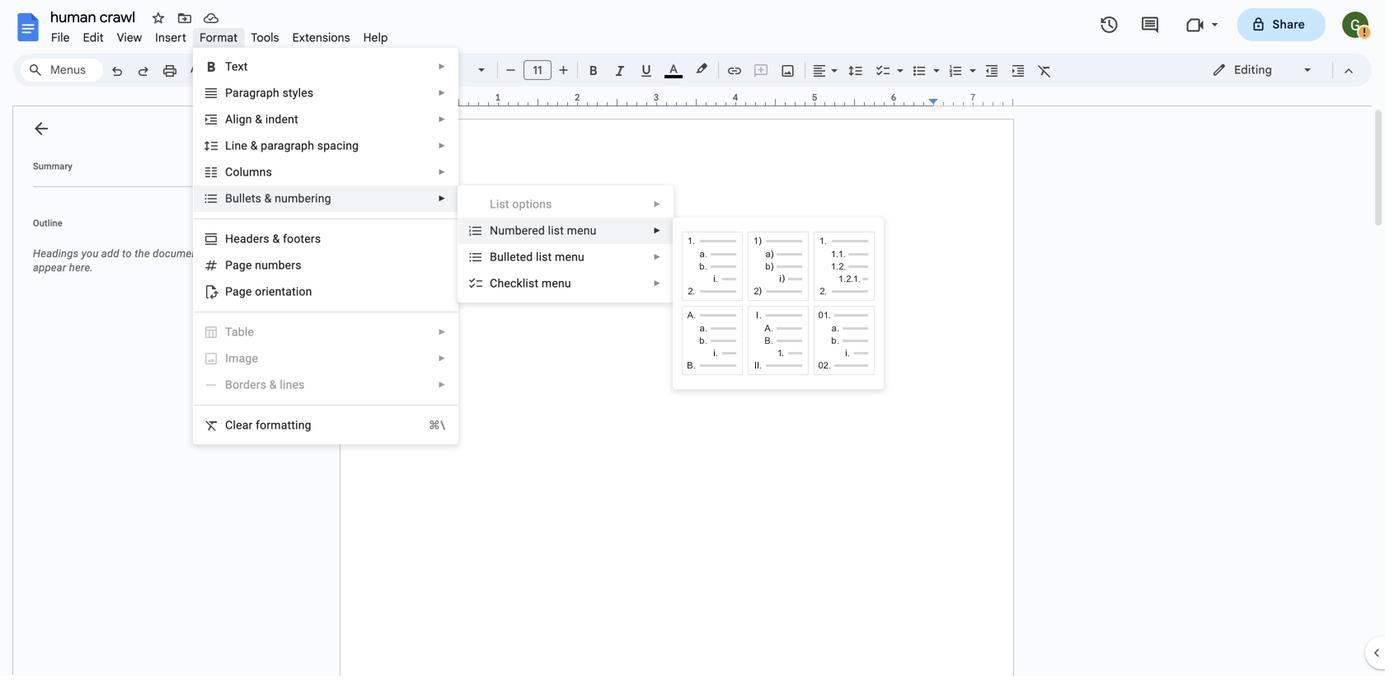 Task type: describe. For each thing, give the bounding box(es) containing it.
line & paragraph spacing l element
[[225, 139, 364, 153]]

styles
[[283, 86, 314, 100]]

eaders
[[234, 232, 270, 246]]

to
[[122, 247, 132, 260]]

table 2 element
[[225, 325, 259, 339]]

insert
[[155, 31, 187, 45]]

text s element
[[225, 60, 253, 73]]

row 1. column 3. decimal outline element
[[814, 232, 875, 301]]

numbering
[[275, 192, 331, 205]]

extensions
[[293, 31, 350, 45]]

o
[[513, 198, 519, 211]]

► for s
[[438, 167, 446, 177]]

menu containing list
[[458, 186, 674, 303]]

document
[[153, 247, 201, 260]]

► for ecklist menu
[[653, 279, 662, 288]]

p
[[225, 86, 233, 100]]

2 row from the top
[[680, 304, 878, 378]]

menu item containing list
[[459, 191, 673, 218]]

paragraph
[[261, 139, 314, 153]]

tools menu item
[[244, 28, 286, 47]]

borders & lines
[[225, 378, 305, 392]]

⌘backslash element
[[409, 417, 446, 434]]

footers
[[283, 232, 321, 246]]

umbered
[[498, 224, 545, 238]]

& inside menu item
[[270, 378, 277, 392]]

► for l ine & paragraph spacing
[[438, 141, 446, 151]]

line & paragraph spacing image
[[847, 59, 866, 82]]

page for page orientation
[[225, 285, 252, 299]]

help menu item
[[357, 28, 395, 47]]

view
[[117, 31, 142, 45]]

b
[[490, 250, 497, 264]]

main toolbar
[[102, 0, 1058, 430]]

orientation
[[255, 285, 312, 299]]

& right t
[[264, 192, 272, 205]]

h
[[225, 232, 234, 246]]

headings
[[33, 247, 79, 260]]

you
[[81, 247, 99, 260]]

list for ulleted
[[536, 250, 552, 264]]

help
[[364, 31, 388, 45]]

n for s
[[260, 165, 266, 179]]

bullets & numbering t element
[[225, 192, 336, 205]]

headings you add to the document will appear here.
[[33, 247, 220, 274]]

n
[[490, 224, 498, 238]]

c for h
[[490, 277, 498, 290]]

paragraph styles p element
[[225, 86, 319, 100]]

menu for umbered list menu
[[567, 224, 597, 238]]

list options o element
[[490, 198, 557, 211]]

p aragraph styles
[[225, 86, 314, 100]]

numbered list menu n element
[[490, 224, 602, 238]]

colum n s
[[225, 165, 272, 179]]

borders & lines menu item
[[194, 372, 458, 398]]

bulleted list menu b element
[[490, 250, 590, 264]]

b ulleted list menu
[[490, 250, 585, 264]]

row 1. column 1. decimal, latin lower, roman lower with period element
[[682, 232, 743, 301]]

lign
[[233, 113, 252, 126]]

⌘\
[[429, 419, 446, 432]]

outline heading
[[13, 217, 238, 240]]

Font size text field
[[525, 60, 551, 80]]

s for n
[[266, 165, 272, 179]]

spacing
[[317, 139, 359, 153]]

mode and view toolbar
[[1200, 54, 1363, 87]]

l
[[225, 139, 232, 153]]

row 1. column 2. decimal, latin lower, roman lower with parenthesis element
[[748, 232, 809, 301]]

ecklist
[[504, 277, 539, 290]]

► for n umbered list menu
[[653, 226, 662, 235]]

& for lign
[[255, 113, 263, 126]]

clear formatting c element
[[225, 419, 316, 432]]

row 2. column 2. roman upper, latin upper, decimal element
[[748, 306, 809, 375]]

borders
[[225, 378, 267, 392]]

editing button
[[1201, 58, 1326, 82]]

Font size field
[[524, 60, 558, 81]]

Star checkbox
[[147, 7, 170, 30]]

text color image
[[665, 59, 683, 78]]

format
[[200, 31, 238, 45]]

menu containing text
[[193, 48, 459, 445]]

bulle t s & numbering
[[225, 192, 331, 205]]

h eaders & footers
[[225, 232, 321, 246]]

tools
[[251, 31, 279, 45]]

appear
[[33, 261, 66, 274]]

c h ecklist menu
[[490, 277, 571, 290]]

indent
[[266, 113, 298, 126]]

h
[[498, 277, 504, 290]]

► for a lign & indent
[[438, 115, 446, 124]]

2 vertical spatial menu
[[542, 277, 571, 290]]

ulleted
[[497, 250, 533, 264]]

► inside table menu item
[[438, 327, 446, 337]]

page numbers u element
[[225, 259, 307, 272]]

outline
[[33, 218, 62, 228]]

file
[[51, 31, 70, 45]]

ine
[[232, 139, 247, 153]]

► for p aragraph styles
[[438, 88, 446, 98]]

table menu item
[[194, 319, 458, 346]]

right margin image
[[930, 93, 1013, 106]]

application containing share
[[0, 0, 1386, 676]]

highlight color image
[[693, 59, 711, 78]]

menu for ulleted list menu
[[555, 250, 585, 264]]



Task type: locate. For each thing, give the bounding box(es) containing it.
c down 'borders'
[[225, 419, 233, 432]]

& right lign
[[255, 113, 263, 126]]

row up row 2. column 2. roman upper, latin upper, decimal element
[[680, 229, 878, 304]]

menu down bulleted list menu b element
[[542, 277, 571, 290]]

page left u
[[225, 259, 252, 272]]

document outline element
[[13, 106, 238, 676]]

c
[[490, 277, 498, 290], [225, 419, 233, 432]]

add
[[101, 247, 119, 260]]

menu item up lines at the bottom of page
[[194, 346, 458, 372]]

c for lear
[[225, 419, 233, 432]]

the
[[135, 247, 150, 260]]

s right the colum
[[266, 165, 272, 179]]

► for s & numbering
[[438, 194, 446, 203]]

n for u
[[255, 259, 262, 272]]

s for t
[[255, 192, 261, 205]]

list
[[548, 224, 564, 238], [536, 250, 552, 264]]

menu item containing i
[[194, 346, 458, 372]]

0 horizontal spatial menu item
[[194, 346, 458, 372]]

list
[[490, 198, 509, 211]]

share button
[[1238, 8, 1326, 41]]

page
[[225, 259, 252, 272], [225, 285, 252, 299]]

0 vertical spatial menu
[[567, 224, 597, 238]]

edit menu item
[[76, 28, 110, 47]]

s
[[266, 165, 272, 179], [255, 192, 261, 205]]

ptions
[[519, 198, 552, 211]]

& left lines at the bottom of page
[[270, 378, 277, 392]]

► inside borders & lines menu item
[[438, 380, 446, 390]]

insert image image
[[779, 59, 798, 82]]

n left mbers
[[255, 259, 262, 272]]

0 vertical spatial c
[[490, 277, 498, 290]]

1 vertical spatial page
[[225, 285, 252, 299]]

lines
[[280, 378, 305, 392]]

1 horizontal spatial menu item
[[459, 191, 673, 218]]

menu bar containing file
[[45, 21, 395, 49]]

& right "ine"
[[251, 139, 258, 153]]

headers & footers h element
[[225, 232, 326, 246]]

application
[[0, 0, 1386, 676]]

table
[[225, 325, 254, 339]]

t
[[251, 192, 255, 205]]

menu item
[[459, 191, 673, 218], [194, 346, 458, 372]]

list for umbered
[[548, 224, 564, 238]]

edit
[[83, 31, 104, 45]]

i m age
[[225, 352, 258, 365]]

a
[[225, 113, 233, 126]]

1 page from the top
[[225, 259, 252, 272]]

a lign & indent
[[225, 113, 298, 126]]

menu
[[193, 48, 459, 445], [458, 186, 674, 303]]

formatting
[[256, 419, 312, 432]]

0 vertical spatial s
[[266, 165, 272, 179]]

s right bulle
[[255, 192, 261, 205]]

borders & lines q element
[[225, 378, 310, 392]]

file menu item
[[45, 28, 76, 47]]

1 vertical spatial c
[[225, 419, 233, 432]]

will
[[204, 247, 220, 260]]

bulle
[[225, 192, 251, 205]]

c down b
[[490, 277, 498, 290]]

0 vertical spatial page
[[225, 259, 252, 272]]

list down n umbered list menu
[[536, 250, 552, 264]]

checklist menu h element
[[490, 277, 576, 290]]

colum
[[225, 165, 260, 179]]

l ine & paragraph spacing
[[225, 139, 359, 153]]

summary heading
[[33, 160, 72, 173]]

Rename text field
[[45, 7, 145, 26]]

menu down numbered list menu n element
[[555, 250, 585, 264]]

1 vertical spatial menu item
[[194, 346, 458, 372]]

n umbered list menu
[[490, 224, 597, 238]]

arial
[[423, 63, 448, 77]]

menu
[[567, 224, 597, 238], [555, 250, 585, 264], [542, 277, 571, 290]]

1 vertical spatial n
[[255, 259, 262, 272]]

page down page n u mbers
[[225, 285, 252, 299]]

list up bulleted list menu b element
[[548, 224, 564, 238]]

0 vertical spatial list
[[548, 224, 564, 238]]

image m element
[[225, 352, 263, 365]]

page orientation
[[225, 285, 312, 299]]

1 vertical spatial list
[[536, 250, 552, 264]]

page n u mbers
[[225, 259, 302, 272]]

1 vertical spatial menu
[[555, 250, 585, 264]]

menu bar inside menu bar 'banner'
[[45, 21, 395, 49]]

row 2. column 1. latin upper, latin lower, roman lower element
[[682, 306, 743, 375]]

i
[[225, 352, 229, 365]]

view menu item
[[110, 28, 149, 47]]

1 horizontal spatial s
[[266, 165, 272, 179]]

0 vertical spatial n
[[260, 165, 266, 179]]

row down 'row 1. column 2. decimal, latin lower, roman lower with parenthesis' element
[[680, 304, 878, 378]]

list o ptions
[[490, 198, 552, 211]]

u
[[262, 259, 268, 272]]

here.
[[69, 261, 93, 274]]

menu bar banner
[[0, 0, 1386, 676]]

row
[[680, 229, 878, 304], [680, 304, 878, 378]]

► for age
[[438, 354, 446, 363]]

0 horizontal spatial s
[[255, 192, 261, 205]]

arial option
[[423, 59, 469, 82]]

c lear formatting
[[225, 419, 312, 432]]

&
[[255, 113, 263, 126], [251, 139, 258, 153], [264, 192, 272, 205], [273, 232, 280, 246], [270, 378, 277, 392]]

editing
[[1235, 63, 1273, 77]]

columns n element
[[225, 165, 277, 179]]

& right eaders
[[273, 232, 280, 246]]

insert menu item
[[149, 28, 193, 47]]

1 vertical spatial s
[[255, 192, 261, 205]]

& for ine
[[251, 139, 258, 153]]

Menus field
[[21, 59, 103, 82]]

align & indent a element
[[225, 113, 303, 126]]

& for eaders
[[273, 232, 280, 246]]

menu up bulleted list menu b element
[[567, 224, 597, 238]]

m
[[229, 352, 239, 365]]

row 2. column 3. decimal zero, latin lower, roman lower element
[[814, 306, 875, 375]]

0 vertical spatial menu item
[[459, 191, 673, 218]]

►
[[438, 62, 446, 71], [438, 88, 446, 98], [438, 115, 446, 124], [438, 141, 446, 151], [438, 167, 446, 177], [438, 194, 446, 203], [653, 200, 662, 209], [653, 226, 662, 235], [653, 252, 662, 262], [653, 279, 662, 288], [438, 327, 446, 337], [438, 354, 446, 363], [438, 380, 446, 390]]

format menu item
[[193, 28, 244, 47]]

age
[[239, 352, 258, 365]]

summary
[[33, 161, 72, 172]]

page for page n u mbers
[[225, 259, 252, 272]]

menu bar
[[45, 21, 395, 49]]

menu item up numbered list menu n element
[[459, 191, 673, 218]]

lear
[[233, 419, 253, 432]]

0 horizontal spatial c
[[225, 419, 233, 432]]

n up bulle t s & numbering
[[260, 165, 266, 179]]

extensions menu item
[[286, 28, 357, 47]]

1 row from the top
[[680, 229, 878, 304]]

aragraph
[[233, 86, 280, 100]]

page orientation 3 element
[[225, 285, 317, 299]]

text
[[225, 60, 248, 73]]

share
[[1273, 17, 1306, 32]]

2 page from the top
[[225, 285, 252, 299]]

n
[[260, 165, 266, 179], [255, 259, 262, 272]]

mbers
[[268, 259, 302, 272]]

1 horizontal spatial c
[[490, 277, 498, 290]]

► for b ulleted list menu
[[653, 252, 662, 262]]



Task type: vqa. For each thing, say whether or not it's contained in the screenshot.
File menu item
yes



